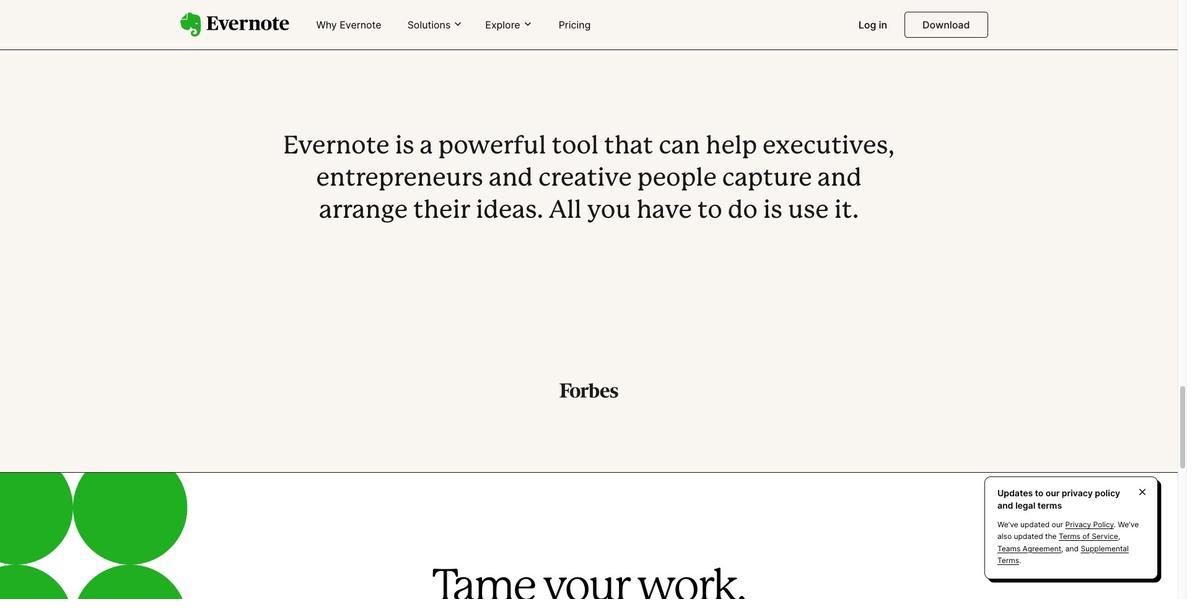 Task type: locate. For each thing, give the bounding box(es) containing it.
we've up also
[[997, 521, 1018, 530]]

supplemental terms link
[[997, 544, 1129, 566]]

. up service
[[1114, 521, 1116, 530]]

and down ". we've also updated the"
[[1065, 544, 1079, 554]]

help
[[706, 135, 757, 159]]

,
[[1118, 532, 1120, 542], [1061, 544, 1063, 554]]

updated up teams agreement link
[[1014, 532, 1043, 542]]

1 vertical spatial updated
[[1014, 532, 1043, 542]]

1 horizontal spatial is
[[763, 200, 782, 223]]

0 vertical spatial to
[[697, 200, 722, 223]]

explore
[[485, 18, 520, 31]]

why evernote
[[316, 19, 381, 31]]

terms down privacy
[[1059, 532, 1080, 542]]

0 horizontal spatial we've
[[997, 521, 1018, 530]]

why
[[316, 19, 337, 31]]

0 vertical spatial our
[[1046, 488, 1060, 499]]

our
[[1046, 488, 1060, 499], [1052, 521, 1063, 530]]

1 vertical spatial terms
[[997, 556, 1019, 566]]

download link
[[905, 12, 988, 38]]

updated inside ". we've also updated the"
[[1014, 532, 1043, 542]]

1 horizontal spatial to
[[1035, 488, 1043, 499]]

1 vertical spatial ,
[[1061, 544, 1063, 554]]

evernote
[[340, 19, 381, 31], [283, 135, 390, 159]]

we've right "policy"
[[1118, 521, 1139, 530]]

1 vertical spatial to
[[1035, 488, 1043, 499]]

our for privacy
[[1052, 521, 1063, 530]]

powerful
[[438, 135, 546, 159]]

. down teams agreement link
[[1019, 556, 1021, 566]]

and down updates
[[997, 500, 1013, 511]]

, down ". we've also updated the"
[[1061, 544, 1063, 554]]

also
[[997, 532, 1012, 542]]

to up terms
[[1035, 488, 1043, 499]]

1 horizontal spatial we've
[[1118, 521, 1139, 530]]

entrepreneurs
[[316, 167, 483, 191]]

teams agreement link
[[997, 544, 1061, 554]]

capture
[[722, 167, 812, 191]]

agreement
[[1023, 544, 1061, 554]]

evernote inside the evernote is a powerful tool that can help executives, entrepreneurs and creative people capture and arrange their ideas. all you have to do is use it.
[[283, 135, 390, 159]]

evernote logo image
[[180, 12, 289, 37]]

, up supplemental at the bottom right of page
[[1118, 532, 1120, 542]]

0 horizontal spatial terms
[[997, 556, 1019, 566]]

to inside the evernote is a powerful tool that can help executives, entrepreneurs and creative people capture and arrange their ideas. all you have to do is use it.
[[697, 200, 722, 223]]

1 vertical spatial is
[[763, 200, 782, 223]]

log in link
[[851, 14, 895, 37]]

and up ideas.
[[489, 167, 533, 191]]

terms
[[1059, 532, 1080, 542], [997, 556, 1019, 566]]

2 we've from the left
[[1118, 521, 1139, 530]]

all
[[549, 200, 582, 223]]

updated up the
[[1020, 521, 1050, 530]]

0 vertical spatial ,
[[1118, 532, 1120, 542]]

0 vertical spatial evernote
[[340, 19, 381, 31]]

supplemental terms
[[997, 544, 1129, 566]]

1 vertical spatial .
[[1019, 556, 1021, 566]]

why evernote link
[[309, 14, 389, 37]]

1 horizontal spatial terms
[[1059, 532, 1080, 542]]

log
[[859, 19, 876, 31]]

and
[[489, 167, 533, 191], [817, 167, 862, 191], [997, 500, 1013, 511], [1065, 544, 1079, 554]]

our inside updates to our privacy policy and legal terms
[[1046, 488, 1060, 499]]

0 horizontal spatial .
[[1019, 556, 1021, 566]]

policy
[[1095, 488, 1120, 499]]

1 horizontal spatial .
[[1114, 521, 1116, 530]]

evernote is a powerful tool that can help executives, entrepreneurs and creative people capture and arrange their ideas. all you have to do is use it.
[[283, 135, 895, 223]]

our up terms
[[1046, 488, 1060, 499]]

the
[[1045, 532, 1057, 542]]

teams
[[997, 544, 1020, 554]]

terms down the teams
[[997, 556, 1019, 566]]

0 vertical spatial terms
[[1059, 532, 1080, 542]]

.
[[1114, 521, 1116, 530], [1019, 556, 1021, 566]]

legal
[[1015, 500, 1035, 511]]

you
[[587, 200, 631, 223]]

that
[[604, 135, 653, 159]]

. we've also updated the
[[997, 521, 1139, 542]]

0 vertical spatial is
[[395, 135, 414, 159]]

to left do
[[697, 200, 722, 223]]

1 vertical spatial evernote
[[283, 135, 390, 159]]

is left 'a'
[[395, 135, 414, 159]]

. inside ". we've also updated the"
[[1114, 521, 1116, 530]]

0 horizontal spatial to
[[697, 200, 722, 223]]

0 vertical spatial .
[[1114, 521, 1116, 530]]

have
[[637, 200, 692, 223]]

creative
[[538, 167, 632, 191]]

arrange
[[319, 200, 408, 223]]

0 horizontal spatial is
[[395, 135, 414, 159]]

our up the
[[1052, 521, 1063, 530]]

pricing link
[[551, 14, 598, 37]]

is
[[395, 135, 414, 159], [763, 200, 782, 223]]

terms of service link
[[1059, 532, 1118, 542]]

we've updated our privacy policy
[[997, 521, 1114, 530]]

and up the it.
[[817, 167, 862, 191]]

a
[[420, 135, 433, 159]]

we've
[[997, 521, 1018, 530], [1118, 521, 1139, 530]]

is right do
[[763, 200, 782, 223]]

1 vertical spatial our
[[1052, 521, 1063, 530]]

. for .
[[1019, 556, 1021, 566]]

1 horizontal spatial ,
[[1118, 532, 1120, 542]]

explore button
[[482, 18, 536, 32]]

policy
[[1093, 521, 1114, 530]]

to
[[697, 200, 722, 223], [1035, 488, 1043, 499]]

updated
[[1020, 521, 1050, 530], [1014, 532, 1043, 542]]



Task type: describe. For each thing, give the bounding box(es) containing it.
0 vertical spatial updated
[[1020, 521, 1050, 530]]

terms inside terms of service , teams agreement , and
[[1059, 532, 1080, 542]]

evernote inside 'link'
[[340, 19, 381, 31]]

executives,
[[763, 135, 895, 159]]

their
[[413, 200, 470, 223]]

ideas.
[[476, 200, 543, 223]]

use
[[788, 200, 829, 223]]

solutions button
[[404, 18, 467, 32]]

can
[[659, 135, 700, 159]]

terms
[[1038, 500, 1062, 511]]

and inside terms of service , teams agreement , and
[[1065, 544, 1079, 554]]

tool
[[552, 135, 599, 159]]

people
[[637, 167, 717, 191]]

privacy policy link
[[1065, 521, 1114, 530]]

and inside updates to our privacy policy and legal terms
[[997, 500, 1013, 511]]

solutions
[[407, 18, 451, 31]]

0 horizontal spatial ,
[[1061, 544, 1063, 554]]

1 we've from the left
[[997, 521, 1018, 530]]

terms of service , teams agreement , and
[[997, 532, 1120, 554]]

privacy
[[1065, 521, 1091, 530]]

of
[[1082, 532, 1090, 542]]

updates to our privacy policy and legal terms
[[997, 488, 1120, 511]]

to inside updates to our privacy policy and legal terms
[[1035, 488, 1043, 499]]

log in
[[859, 19, 887, 31]]

do
[[728, 200, 758, 223]]

download
[[923, 19, 970, 31]]

. for . we've also updated the
[[1114, 521, 1116, 530]]

updates
[[997, 488, 1033, 499]]

privacy
[[1062, 488, 1093, 499]]

it.
[[834, 200, 859, 223]]

our for privacy
[[1046, 488, 1060, 499]]

we've inside ". we've also updated the"
[[1118, 521, 1139, 530]]

pricing
[[559, 19, 591, 31]]

service
[[1092, 532, 1118, 542]]

terms inside supplemental terms
[[997, 556, 1019, 566]]

supplemental
[[1081, 544, 1129, 554]]

forbes logo image
[[560, 384, 618, 399]]

in
[[879, 19, 887, 31]]



Task type: vqa. For each thing, say whether or not it's contained in the screenshot.
can
yes



